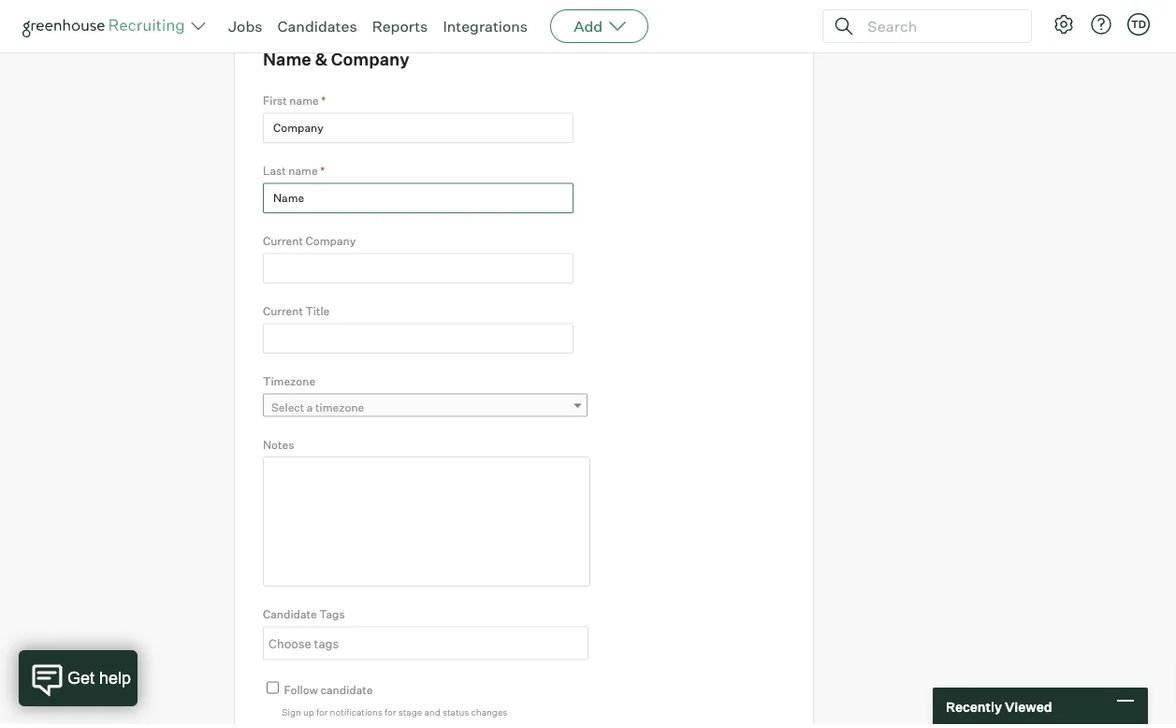 Task type: describe. For each thing, give the bounding box(es) containing it.
notes
[[263, 437, 294, 451]]

candidates link
[[278, 17, 357, 36]]

2 for from the left
[[385, 706, 396, 718]]

and
[[424, 706, 441, 718]]

candidate
[[263, 607, 317, 621]]

select
[[271, 400, 304, 414]]

status
[[443, 706, 469, 718]]

last name *
[[263, 164, 325, 178]]

integrations link
[[443, 17, 528, 36]]

1 for from the left
[[316, 706, 328, 718]]

0 vertical spatial company
[[331, 49, 410, 70]]

sign
[[282, 706, 301, 718]]

* for last name *
[[320, 164, 325, 178]]

name & company
[[263, 49, 410, 70]]

candidates
[[278, 17, 357, 36]]

add button
[[550, 9, 649, 43]]

reports
[[372, 17, 428, 36]]

td button
[[1124, 9, 1154, 39]]

1 vertical spatial company
[[306, 234, 356, 248]]

td
[[1131, 18, 1147, 30]]

jobs link
[[228, 17, 263, 36]]

stage
[[398, 706, 422, 718]]

first name *
[[263, 94, 326, 108]]

&
[[315, 49, 328, 70]]

title
[[306, 304, 330, 318]]

recently viewed
[[946, 698, 1053, 715]]

reports link
[[372, 17, 428, 36]]

* for first name *
[[321, 94, 326, 108]]

current title
[[263, 304, 330, 318]]

up
[[303, 706, 314, 718]]

timezone
[[263, 374, 316, 388]]

current company
[[263, 234, 356, 248]]

select a timezone
[[271, 400, 364, 414]]

configure image
[[1053, 13, 1075, 36]]

viewed
[[1005, 698, 1053, 715]]

add
[[574, 17, 603, 36]]



Task type: locate. For each thing, give the bounding box(es) containing it.
*
[[321, 94, 326, 108], [320, 164, 325, 178]]

* down &
[[321, 94, 326, 108]]

Notes text field
[[263, 457, 591, 587]]

0 vertical spatial *
[[321, 94, 326, 108]]

first
[[263, 94, 287, 108]]

company up title
[[306, 234, 356, 248]]

company
[[331, 49, 410, 70], [306, 234, 356, 248]]

0 horizontal spatial for
[[316, 706, 328, 718]]

tags
[[319, 607, 345, 621]]

None text field
[[263, 253, 574, 283]]

integrations
[[443, 17, 528, 36]]

for left stage on the left bottom
[[385, 706, 396, 718]]

sign up for notifications for stage and status changes
[[282, 706, 508, 718]]

None text field
[[263, 113, 574, 143], [263, 183, 574, 213], [263, 323, 574, 354], [264, 628, 583, 658], [263, 113, 574, 143], [263, 183, 574, 213], [263, 323, 574, 354], [264, 628, 583, 658]]

last
[[263, 164, 286, 178]]

name right first
[[290, 94, 319, 108]]

1 vertical spatial *
[[320, 164, 325, 178]]

notifications
[[330, 706, 383, 718]]

name for first
[[290, 94, 319, 108]]

follow candidate
[[284, 683, 373, 697]]

td button
[[1128, 13, 1150, 36]]

1 vertical spatial name
[[289, 164, 318, 178]]

Search text field
[[863, 13, 1015, 40]]

a
[[307, 400, 313, 414]]

candidate
[[321, 683, 373, 697]]

company down reports
[[331, 49, 410, 70]]

2 current from the top
[[263, 304, 303, 318]]

current for current company
[[263, 234, 303, 248]]

1 horizontal spatial for
[[385, 706, 396, 718]]

for
[[316, 706, 328, 718], [385, 706, 396, 718]]

jobs
[[228, 17, 263, 36]]

current for current title
[[263, 304, 303, 318]]

greenhouse recruiting image
[[22, 15, 191, 37]]

1 current from the top
[[263, 234, 303, 248]]

Follow candidate checkbox
[[267, 682, 279, 694]]

* right last
[[320, 164, 325, 178]]

for right up at the bottom of the page
[[316, 706, 328, 718]]

name right last
[[289, 164, 318, 178]]

candidate tags
[[263, 607, 345, 621]]

timezone
[[316, 400, 364, 414]]

0 vertical spatial current
[[263, 234, 303, 248]]

name
[[290, 94, 319, 108], [289, 164, 318, 178]]

current
[[263, 234, 303, 248], [263, 304, 303, 318]]

1 vertical spatial current
[[263, 304, 303, 318]]

changes
[[471, 706, 508, 718]]

follow
[[284, 683, 318, 697]]

current left title
[[263, 304, 303, 318]]

0 vertical spatial name
[[290, 94, 319, 108]]

name for last
[[289, 164, 318, 178]]

name
[[263, 49, 311, 70]]

recently
[[946, 698, 1002, 715]]

current down last
[[263, 234, 303, 248]]

select a timezone link
[[263, 393, 588, 421]]



Task type: vqa. For each thing, say whether or not it's contained in the screenshot.
the "focus"
no



